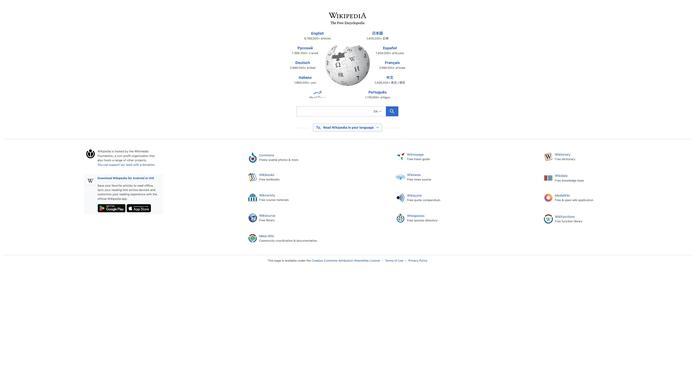Task type: locate. For each thing, give the bounding box(es) containing it.
None search field
[[287, 105, 409, 119]]

None search field
[[297, 106, 386, 116]]

top languages element
[[285, 31, 411, 104]]



Task type: describe. For each thing, give the bounding box(es) containing it.
other projects element
[[244, 149, 693, 251]]



